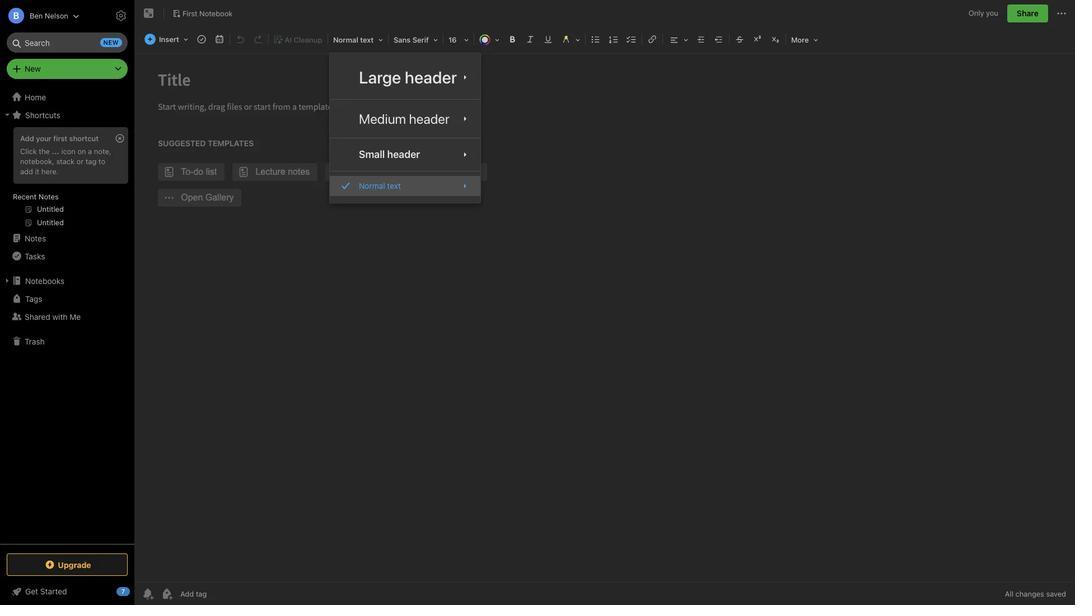 Task type: vqa. For each thing, say whether or not it's contained in the screenshot.
AI Cleanup button
no



Task type: locate. For each thing, give the bounding box(es) containing it.
normal text up large
[[333, 35, 374, 44]]

first
[[183, 9, 198, 18]]

it
[[35, 167, 39, 176]]

you
[[987, 9, 999, 18]]

notes
[[39, 192, 59, 201], [25, 233, 46, 243]]

medium header
[[359, 111, 450, 127]]

1 horizontal spatial normal
[[359, 181, 385, 191]]

notebook
[[200, 9, 233, 18]]

first notebook
[[183, 9, 233, 18]]

1 vertical spatial normal
[[359, 181, 385, 191]]

1 vertical spatial header
[[409, 111, 450, 127]]

1 vertical spatial text
[[387, 181, 401, 191]]

ben nelson
[[30, 11, 68, 20]]

saved
[[1047, 590, 1067, 598]]

Note Editor text field
[[134, 54, 1076, 582]]

notebooks link
[[0, 272, 134, 290]]

home
[[25, 92, 46, 102]]

text down small header
[[387, 181, 401, 191]]

[object Object] field
[[330, 143, 481, 167]]

tasks button
[[0, 247, 134, 265]]

large
[[359, 67, 401, 87]]

medium header link
[[330, 104, 481, 133]]

Font family field
[[390, 31, 442, 48]]

normal text down small
[[359, 181, 401, 191]]

changes
[[1016, 590, 1045, 598]]

1 horizontal spatial text
[[387, 181, 401, 191]]

your
[[36, 134, 51, 143]]

0 vertical spatial header
[[405, 67, 457, 87]]

0 horizontal spatial text
[[361, 35, 374, 44]]

nelson
[[45, 11, 68, 20]]

1 vertical spatial notes
[[25, 233, 46, 243]]

to
[[99, 157, 105, 166]]

Add tag field
[[179, 589, 263, 599]]

sans
[[394, 35, 411, 44]]

normal
[[333, 35, 359, 44], [359, 181, 385, 191]]

note,
[[94, 147, 111, 156]]

the
[[39, 147, 50, 156]]

header down serif on the top left of page
[[405, 67, 457, 87]]

normal text inside menu item
[[359, 181, 401, 191]]

indent image
[[694, 31, 709, 47]]

group containing add your first shortcut
[[0, 124, 134, 234]]

text inside normal text field
[[361, 35, 374, 44]]

share button
[[1008, 4, 1049, 22]]

calendar event image
[[212, 31, 227, 47]]

shortcuts button
[[0, 106, 134, 124]]

first
[[53, 134, 67, 143]]

Font color field
[[476, 31, 504, 48]]

medium
[[359, 111, 406, 127]]

header for large header
[[405, 67, 457, 87]]

add your first shortcut
[[20, 134, 99, 143]]

settings image
[[114, 9, 128, 22]]

text
[[361, 35, 374, 44], [387, 181, 401, 191]]

insert
[[159, 35, 179, 44]]

0 vertical spatial normal
[[333, 35, 359, 44]]

only
[[969, 9, 985, 18]]

click to collapse image
[[130, 584, 139, 598]]

icon
[[61, 147, 76, 156]]

upgrade button
[[7, 554, 128, 576]]

notes up the "tasks"
[[25, 233, 46, 243]]

get
[[25, 587, 38, 596]]

note window element
[[134, 0, 1076, 605]]

small
[[359, 149, 385, 160]]

header for medium header
[[409, 111, 450, 127]]

header up 'normal text' menu item
[[388, 149, 420, 160]]

new
[[103, 39, 119, 46]]

me
[[70, 312, 81, 321]]

0 vertical spatial text
[[361, 35, 374, 44]]

tree
[[0, 88, 134, 544]]

header
[[405, 67, 457, 87], [409, 111, 450, 127], [388, 149, 420, 160]]

click
[[20, 147, 37, 156]]

2 vertical spatial header
[[388, 149, 420, 160]]

recent notes
[[13, 192, 59, 201]]

text left 'sans'
[[361, 35, 374, 44]]

notes link
[[0, 229, 134, 247]]

italic image
[[523, 31, 539, 47]]

0 vertical spatial normal text
[[333, 35, 374, 44]]

add
[[20, 134, 34, 143]]

bold image
[[505, 31, 521, 47]]

header up small header field
[[409, 111, 450, 127]]

notes right recent
[[39, 192, 59, 201]]

add a reminder image
[[141, 587, 155, 601]]

click the ...
[[20, 147, 59, 156]]

[object Object] field
[[330, 176, 481, 196]]

started
[[40, 587, 67, 596]]

1 vertical spatial normal text
[[359, 181, 401, 191]]

group
[[0, 124, 134, 234]]

bulleted list image
[[588, 31, 604, 47]]

More actions field
[[1056, 4, 1069, 22]]

0 horizontal spatial normal
[[333, 35, 359, 44]]

Font size field
[[445, 31, 473, 48]]

normal text
[[333, 35, 374, 44], [359, 181, 401, 191]]



Task type: describe. For each thing, give the bounding box(es) containing it.
insert link image
[[645, 31, 661, 47]]

trash link
[[0, 332, 134, 350]]

all changes saved
[[1006, 590, 1067, 598]]

stack
[[56, 157, 75, 166]]

new search field
[[15, 33, 122, 53]]

More field
[[788, 31, 822, 48]]

trash
[[25, 337, 45, 346]]

subscript image
[[768, 31, 784, 47]]

add
[[20, 167, 33, 176]]

Heading level field
[[329, 31, 387, 48]]

new button
[[7, 59, 128, 79]]

on
[[78, 147, 86, 156]]

notebooks
[[25, 276, 64, 286]]

strikethrough image
[[732, 31, 748, 47]]

or
[[77, 157, 84, 166]]

tags button
[[0, 290, 134, 308]]

with
[[52, 312, 68, 321]]

normal text menu item
[[330, 176, 481, 196]]

Search text field
[[15, 33, 120, 53]]

add tag image
[[160, 587, 174, 601]]

tag
[[86, 157, 97, 166]]

dropdown list menu
[[330, 60, 481, 196]]

all
[[1006, 590, 1014, 598]]

serif
[[413, 35, 429, 44]]

normal inside field
[[333, 35, 359, 44]]

16
[[449, 35, 457, 44]]

tree containing home
[[0, 88, 134, 544]]

a
[[88, 147, 92, 156]]

Alignment field
[[665, 31, 693, 48]]

checklist image
[[624, 31, 640, 47]]

only you
[[969, 9, 999, 18]]

Highlight field
[[558, 31, 584, 48]]

numbered list image
[[606, 31, 622, 47]]

small header
[[359, 149, 420, 160]]

shared with me link
[[0, 308, 134, 326]]

0 vertical spatial notes
[[39, 192, 59, 201]]

new
[[25, 64, 41, 73]]

shortcut
[[69, 134, 99, 143]]

sans serif
[[394, 35, 429, 44]]

small header link
[[330, 143, 481, 167]]

get started
[[25, 587, 67, 596]]

normal text inside field
[[333, 35, 374, 44]]

normal inside menu item
[[359, 181, 385, 191]]

7
[[121, 588, 125, 595]]

shared with me
[[25, 312, 81, 321]]

normal text link
[[330, 176, 481, 196]]

icon on a note, notebook, stack or tag to add it here.
[[20, 147, 111, 176]]

tasks
[[25, 251, 45, 261]]

task image
[[194, 31, 210, 47]]

ben
[[30, 11, 43, 20]]

[object Object] field
[[330, 60, 481, 95]]

shared
[[25, 312, 50, 321]]

share
[[1018, 8, 1040, 18]]

large header link
[[330, 60, 481, 95]]

[object Object] field
[[330, 104, 481, 133]]

...
[[52, 147, 59, 156]]

here.
[[41, 167, 59, 176]]

home link
[[0, 88, 134, 106]]

large header
[[359, 67, 457, 87]]

Insert field
[[142, 31, 192, 47]]

underline image
[[541, 31, 556, 47]]

Account field
[[0, 4, 80, 27]]

tags
[[25, 294, 42, 303]]

header for small header
[[388, 149, 420, 160]]

recent
[[13, 192, 37, 201]]

text inside normal text link
[[387, 181, 401, 191]]

expand note image
[[142, 7, 156, 20]]

more actions image
[[1056, 7, 1069, 20]]

shortcuts
[[25, 110, 60, 120]]

upgrade
[[58, 560, 91, 570]]

outdent image
[[712, 31, 727, 47]]

more
[[792, 35, 810, 44]]

Help and Learning task checklist field
[[0, 583, 134, 601]]

expand notebooks image
[[3, 276, 12, 285]]

notebook,
[[20, 157, 54, 166]]

superscript image
[[750, 31, 766, 47]]

first notebook button
[[169, 6, 237, 21]]



